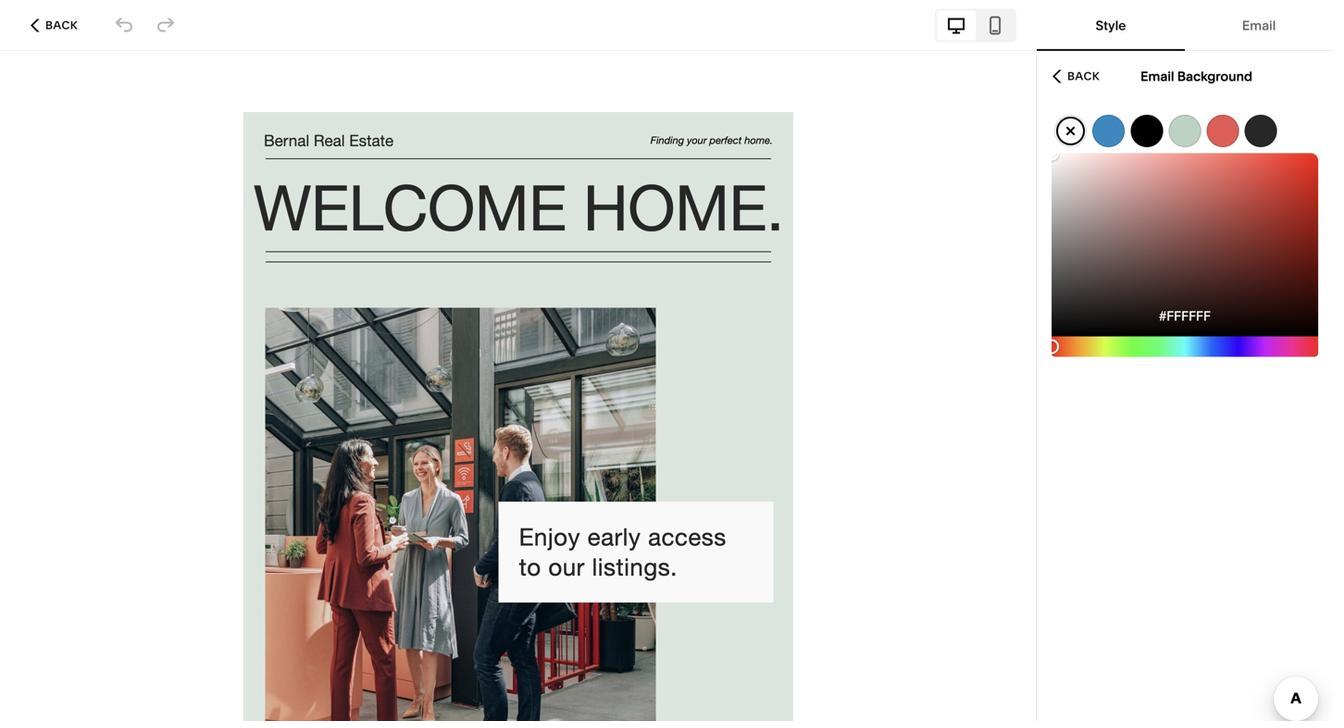 Task type: describe. For each thing, give the bounding box(es) containing it.
3tzcm image
[[156, 15, 176, 36]]

background
[[1177, 69, 1252, 84]]

access
[[648, 523, 726, 551]]

0 vertical spatial back button
[[25, 5, 83, 46]]

listings.
[[592, 553, 678, 581]]

1 horizontal spatial back button
[[1047, 56, 1105, 97]]

finding
[[651, 134, 684, 146]]

home.
[[745, 134, 773, 146]]

style button
[[1042, 0, 1179, 51]]

3tzcm image
[[114, 15, 134, 36]]

early
[[588, 523, 641, 551]]

welcome
[[253, 171, 566, 244]]

1 vertical spatial back
[[1067, 69, 1100, 83]]

home.
[[583, 171, 783, 244]]

email for email
[[1242, 18, 1276, 33]]

email for email background
[[1141, 69, 1174, 84]]



Task type: vqa. For each thing, say whether or not it's contained in the screenshot.
and to the left
no



Task type: locate. For each thing, give the bounding box(es) containing it.
1 horizontal spatial tab list
[[1037, 0, 1333, 51]]

enjoy
[[519, 523, 580, 551]]

real
[[314, 131, 345, 149]]

email
[[1242, 18, 1276, 33], [1141, 69, 1174, 84]]

0 vertical spatial back
[[45, 19, 78, 32]]

welcome home.
[[253, 171, 783, 244]]

style
[[1096, 18, 1126, 33]]

back down style
[[1067, 69, 1100, 83]]

1 vertical spatial back button
[[1047, 56, 1105, 97]]

email up background
[[1242, 18, 1276, 33]]

color value field
[[1113, 306, 1257, 326]]

back button
[[25, 5, 83, 46], [1047, 56, 1105, 97]]

bernal
[[264, 131, 309, 149]]

to
[[519, 553, 541, 581]]

finding your perfect home.
[[651, 134, 773, 146]]

email inside button
[[1242, 18, 1276, 33]]

tab list
[[1037, 0, 1333, 51], [937, 11, 1015, 40]]

back
[[45, 19, 78, 32], [1067, 69, 1100, 83]]

back button down style
[[1047, 56, 1105, 97]]

back left 3tzcm icon
[[45, 19, 78, 32]]

estate
[[349, 131, 394, 149]]

0 horizontal spatial back button
[[25, 5, 83, 46]]

0 horizontal spatial back
[[45, 19, 78, 32]]

back button left 3tzcm icon
[[25, 5, 83, 46]]

email left background
[[1141, 69, 1174, 84]]

1 vertical spatial email
[[1141, 69, 1174, 84]]

1 horizontal spatial email
[[1242, 18, 1276, 33]]

our
[[548, 553, 585, 581]]

perfect
[[710, 134, 742, 146]]

0 horizontal spatial email
[[1141, 69, 1174, 84]]

email button
[[1191, 0, 1328, 51]]

0 vertical spatial email
[[1242, 18, 1276, 33]]

1 horizontal spatial back
[[1067, 69, 1100, 83]]

0 horizontal spatial tab list
[[937, 11, 1015, 40]]

bernal real estate
[[264, 131, 394, 149]]

enjoy early access to our listings.
[[519, 523, 734, 581]]

your
[[687, 134, 707, 146]]

tab list containing style
[[1037, 0, 1333, 51]]

email background
[[1141, 69, 1252, 84]]



